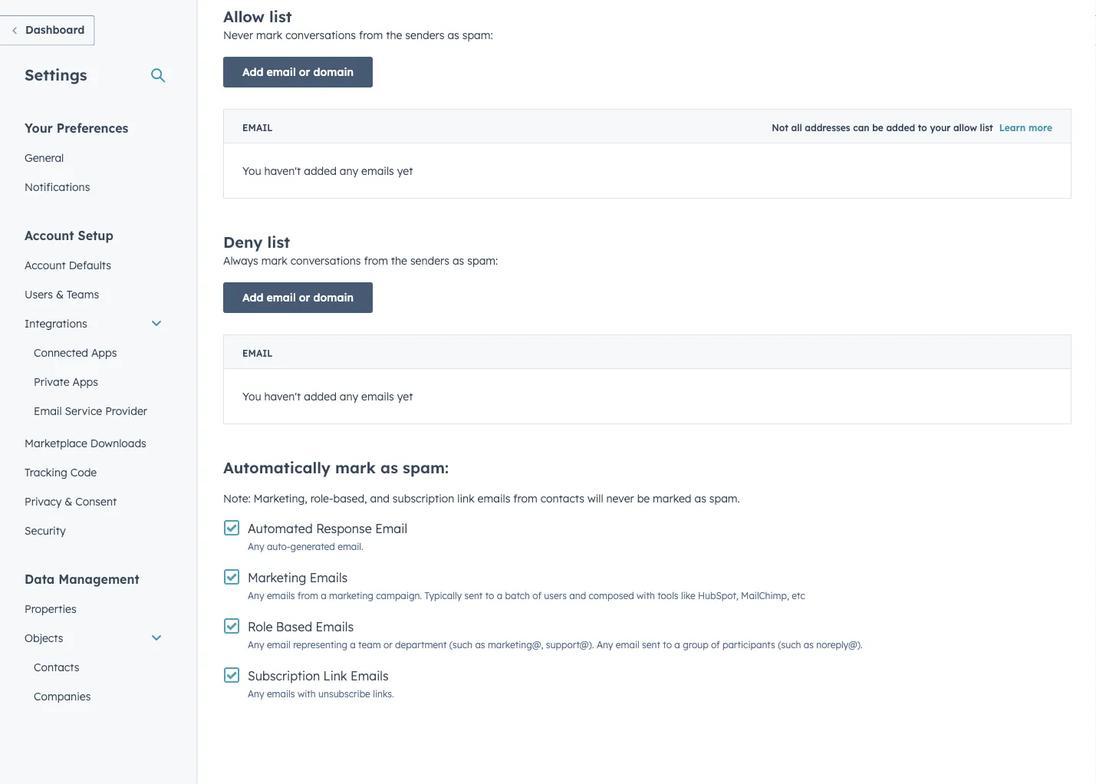 Task type: describe. For each thing, give the bounding box(es) containing it.
teams
[[67, 287, 99, 301]]

spam: for allow
[[463, 28, 493, 42]]

a left the team
[[350, 639, 356, 651]]

never
[[223, 28, 253, 42]]

email.
[[338, 541, 364, 553]]

support@).
[[546, 639, 595, 651]]

email service provider
[[34, 404, 147, 418]]

management
[[58, 571, 140, 587]]

2 vertical spatial mark
[[335, 458, 376, 477]]

dashboard
[[25, 23, 85, 36]]

privacy
[[25, 495, 62, 508]]

data
[[25, 571, 55, 587]]

marketing
[[248, 570, 306, 586]]

your
[[931, 122, 951, 134]]

account defaults
[[25, 258, 111, 272]]

participants
[[723, 639, 776, 651]]

subscription
[[393, 492, 455, 505]]

you for 1st add email or domain 'button' from the bottom of the page
[[243, 390, 261, 403]]

marketplace downloads
[[25, 436, 146, 450]]

composed
[[589, 590, 635, 602]]

any for role based emails
[[248, 639, 264, 651]]

senders for allow
[[406, 28, 445, 42]]

private
[[34, 375, 70, 388]]

private apps link
[[15, 367, 172, 396]]

any auto-generated email.
[[248, 541, 364, 553]]

preferences
[[57, 120, 129, 135]]

marketing@,
[[488, 639, 544, 651]]

2 (such from the left
[[778, 639, 802, 651]]

notifications link
[[15, 172, 172, 201]]

role based emails
[[248, 619, 354, 635]]

conversations for deny
[[291, 254, 361, 268]]

list for deny
[[268, 233, 290, 252]]

properties
[[25, 602, 76, 616]]

you for second add email or domain 'button' from the bottom of the page
[[243, 164, 261, 178]]

data management
[[25, 571, 140, 587]]

campaign.
[[376, 590, 422, 602]]

automated response email
[[248, 521, 408, 537]]

security
[[25, 524, 66, 537]]

mailchimp,
[[742, 590, 790, 602]]

privacy & consent
[[25, 495, 117, 508]]

spam.
[[710, 492, 741, 505]]

noreply@).
[[817, 639, 863, 651]]

will
[[588, 492, 604, 505]]

response
[[316, 521, 372, 537]]

2 add from the top
[[243, 291, 264, 304]]

automated
[[248, 521, 313, 537]]

1 vertical spatial of
[[712, 639, 720, 651]]

any for subscription link emails
[[248, 689, 264, 700]]

allow
[[954, 122, 978, 134]]

the for allow
[[386, 28, 403, 42]]

any emails from a marketing campaign. typically sent to a batch of users and composed with tools like hubspot, mailchimp, etc
[[248, 590, 806, 602]]

domain for second add email or domain 'button' from the bottom of the page
[[314, 65, 354, 79]]

companies
[[34, 690, 91, 703]]

companies link
[[15, 682, 172, 711]]

link
[[324, 669, 347, 684]]

allow
[[223, 7, 265, 26]]

allow list never mark conversations from the senders as spam:
[[223, 7, 493, 42]]

group
[[683, 639, 709, 651]]

service
[[65, 404, 102, 418]]

role-
[[311, 492, 334, 505]]

2 vertical spatial or
[[384, 639, 393, 651]]

based,
[[334, 492, 367, 505]]

a left batch
[[497, 590, 503, 602]]

account defaults link
[[15, 251, 172, 280]]

marketplace downloads link
[[15, 429, 172, 458]]

& for privacy
[[65, 495, 72, 508]]

marketing,
[[254, 492, 308, 505]]

objects button
[[15, 624, 172, 653]]

yet for second add email or domain 'button' from the bottom of the page
[[397, 164, 413, 178]]

subscription link emails
[[248, 669, 389, 684]]

you haven't added any emails yet for 1st add email or domain 'button' from the bottom of the page
[[243, 390, 413, 403]]

links.
[[373, 689, 394, 700]]

a left marketing
[[321, 590, 327, 602]]

1 vertical spatial be
[[638, 492, 650, 505]]

any emails with unsubscribe links.
[[248, 689, 394, 700]]

account for account defaults
[[25, 258, 66, 272]]

haven't for 1st add email or domain 'button' from the bottom of the page
[[264, 390, 301, 403]]

marked
[[653, 492, 692, 505]]

integrations button
[[15, 309, 172, 338]]

your preferences
[[25, 120, 129, 135]]

or for 1st add email or domain 'button' from the bottom of the page
[[299, 291, 310, 304]]

1 vertical spatial and
[[570, 590, 587, 602]]

1 vertical spatial to
[[486, 590, 495, 602]]

contacts
[[541, 492, 585, 505]]

automatically mark as spam:
[[223, 458, 449, 477]]

1 add email or domain button from the top
[[223, 57, 373, 88]]

users
[[544, 590, 567, 602]]

tracking code
[[25, 466, 97, 479]]

notifications
[[25, 180, 90, 193]]

etc
[[792, 590, 806, 602]]

the for deny
[[391, 254, 408, 268]]

& for users
[[56, 287, 64, 301]]

any right support@).
[[597, 639, 614, 651]]

auto-
[[267, 541, 291, 553]]

users
[[25, 287, 53, 301]]

1 horizontal spatial with
[[637, 590, 655, 602]]

from inside allow list never mark conversations from the senders as spam:
[[359, 28, 383, 42]]

1 add from the top
[[243, 65, 264, 79]]

or for second add email or domain 'button' from the bottom of the page
[[299, 65, 310, 79]]

contacts link
[[15, 653, 172, 682]]

0 vertical spatial added
[[887, 122, 916, 134]]

any for automated response email
[[248, 541, 264, 553]]

connected apps
[[34, 346, 117, 359]]

account for account setup
[[25, 228, 74, 243]]

2 horizontal spatial to
[[919, 122, 928, 134]]

haven't for second add email or domain 'button' from the bottom of the page
[[264, 164, 301, 178]]

add email or domain for 1st add email or domain 'button' from the bottom of the page
[[243, 291, 354, 304]]

emails for link
[[351, 669, 389, 684]]

a left group
[[675, 639, 681, 651]]

emails for based
[[316, 619, 354, 635]]

settings
[[25, 65, 87, 84]]

integrations
[[25, 317, 87, 330]]

apps for connected apps
[[91, 346, 117, 359]]

account setup element
[[15, 227, 172, 545]]

you haven't added any emails yet for second add email or domain 'button' from the bottom of the page
[[243, 164, 413, 178]]

tracking
[[25, 466, 67, 479]]



Task type: locate. For each thing, give the bounding box(es) containing it.
any down the role
[[248, 639, 264, 651]]

mark for allow
[[256, 28, 283, 42]]

unsubscribe
[[319, 689, 371, 700]]

0 horizontal spatial sent
[[465, 590, 483, 602]]

apps for private apps
[[73, 375, 98, 388]]

or right the team
[[384, 639, 393, 651]]

1 vertical spatial mark
[[261, 254, 288, 268]]

you haven't added any emails yet
[[243, 164, 413, 178], [243, 390, 413, 403]]

conversations inside deny list always mark conversations from the senders as spam:
[[291, 254, 361, 268]]

learn
[[1000, 122, 1027, 134]]

any for second add email or domain 'button' from the bottom of the page
[[340, 164, 359, 178]]

any for marketing emails
[[248, 590, 264, 602]]

account
[[25, 228, 74, 243], [25, 258, 66, 272]]

(such right the participants
[[778, 639, 802, 651]]

addresses
[[805, 122, 851, 134]]

the inside deny list always mark conversations from the senders as spam:
[[391, 254, 408, 268]]

deny
[[223, 233, 263, 252]]

as inside allow list never mark conversations from the senders as spam:
[[448, 28, 460, 42]]

spam: inside deny list always mark conversations from the senders as spam:
[[468, 254, 498, 268]]

marketing
[[329, 590, 374, 602]]

automatically
[[223, 458, 331, 477]]

learn more button
[[1000, 122, 1053, 134]]

data management element
[[15, 571, 172, 784]]

can
[[854, 122, 870, 134]]

with left tools
[[637, 590, 655, 602]]

2 vertical spatial emails
[[351, 669, 389, 684]]

be
[[873, 122, 884, 134], [638, 492, 650, 505]]

1 vertical spatial emails
[[316, 619, 354, 635]]

hubspot,
[[699, 590, 739, 602]]

0 horizontal spatial (such
[[450, 639, 473, 651]]

0 vertical spatial the
[[386, 28, 403, 42]]

batch
[[505, 590, 530, 602]]

2 yet from the top
[[397, 390, 413, 403]]

any email representing a team or department (such as marketing@, support@). any email sent to a group of participants (such as noreply@).
[[248, 639, 863, 651]]

domain for 1st add email or domain 'button' from the bottom of the page
[[314, 291, 354, 304]]

and right the based,
[[370, 492, 390, 505]]

1 add email or domain from the top
[[243, 65, 354, 79]]

2 any from the top
[[340, 390, 359, 403]]

2 vertical spatial spam:
[[403, 458, 449, 477]]

email
[[267, 65, 296, 79], [267, 291, 296, 304], [267, 639, 291, 651], [616, 639, 640, 651]]

1 vertical spatial domain
[[314, 291, 354, 304]]

1 vertical spatial or
[[299, 291, 310, 304]]

connected
[[34, 346, 88, 359]]

add email or domain for second add email or domain 'button' from the bottom of the page
[[243, 65, 354, 79]]

account up account defaults
[[25, 228, 74, 243]]

0 vertical spatial apps
[[91, 346, 117, 359]]

contacts
[[34, 661, 79, 674]]

1 vertical spatial add email or domain
[[243, 291, 354, 304]]

0 vertical spatial add email or domain button
[[223, 57, 373, 88]]

security link
[[15, 516, 172, 545]]

the inside allow list never mark conversations from the senders as spam:
[[386, 28, 403, 42]]

list for allow
[[269, 7, 292, 26]]

1 horizontal spatial and
[[570, 590, 587, 602]]

with down 'subscription link emails'
[[298, 689, 316, 700]]

1 vertical spatial any
[[340, 390, 359, 403]]

dashboard link
[[0, 15, 95, 46]]

objects
[[25, 631, 63, 645]]

be right 'can'
[[873, 122, 884, 134]]

emails
[[362, 164, 394, 178], [362, 390, 394, 403], [478, 492, 511, 505], [267, 590, 295, 602], [267, 689, 295, 700]]

sent right "typically"
[[465, 590, 483, 602]]

1 vertical spatial add email or domain button
[[223, 282, 373, 313]]

emails up links.
[[351, 669, 389, 684]]

1 domain from the top
[[314, 65, 354, 79]]

2 haven't from the top
[[264, 390, 301, 403]]

2 you from the top
[[243, 390, 261, 403]]

with
[[637, 590, 655, 602], [298, 689, 316, 700]]

domain down allow list never mark conversations from the senders as spam:
[[314, 65, 354, 79]]

email inside account setup element
[[34, 404, 62, 418]]

1 vertical spatial senders
[[411, 254, 450, 268]]

role
[[248, 619, 273, 635]]

1 (such from the left
[[450, 639, 473, 651]]

any down the subscription
[[248, 689, 264, 700]]

& right users
[[56, 287, 64, 301]]

based
[[276, 619, 312, 635]]

tracking code link
[[15, 458, 172, 487]]

link
[[458, 492, 475, 505]]

0 horizontal spatial and
[[370, 492, 390, 505]]

general link
[[15, 143, 172, 172]]

add down always
[[243, 291, 264, 304]]

haven't
[[264, 164, 301, 178], [264, 390, 301, 403]]

mark right never
[[256, 28, 283, 42]]

your preferences element
[[15, 119, 172, 201]]

2 domain from the top
[[314, 291, 354, 304]]

general
[[25, 151, 64, 164]]

any left auto-
[[248, 541, 264, 553]]

emails
[[310, 570, 348, 586], [316, 619, 354, 635], [351, 669, 389, 684]]

1 haven't from the top
[[264, 164, 301, 178]]

be right never
[[638, 492, 650, 505]]

marketing emails
[[248, 570, 348, 586]]

defaults
[[69, 258, 111, 272]]

to
[[919, 122, 928, 134], [486, 590, 495, 602], [663, 639, 672, 651]]

senders inside deny list always mark conversations from the senders as spam:
[[411, 254, 450, 268]]

0 vertical spatial senders
[[406, 28, 445, 42]]

1 vertical spatial account
[[25, 258, 66, 272]]

note:
[[223, 492, 251, 505]]

spam:
[[463, 28, 493, 42], [468, 254, 498, 268], [403, 458, 449, 477]]

as inside deny list always mark conversations from the senders as spam:
[[453, 254, 465, 268]]

1 vertical spatial apps
[[73, 375, 98, 388]]

0 vertical spatial add email or domain
[[243, 65, 354, 79]]

0 vertical spatial &
[[56, 287, 64, 301]]

0 horizontal spatial of
[[533, 590, 542, 602]]

and right the users
[[570, 590, 587, 602]]

mark for deny
[[261, 254, 288, 268]]

1 you from the top
[[243, 164, 261, 178]]

from inside deny list always mark conversations from the senders as spam:
[[364, 254, 388, 268]]

you up the deny
[[243, 164, 261, 178]]

1 vertical spatial added
[[304, 164, 337, 178]]

add email or domain button
[[223, 57, 373, 88], [223, 282, 373, 313]]

1 vertical spatial you
[[243, 390, 261, 403]]

0 vertical spatial haven't
[[264, 164, 301, 178]]

0 horizontal spatial with
[[298, 689, 316, 700]]

1 yet from the top
[[397, 164, 413, 178]]

2 add email or domain from the top
[[243, 291, 354, 304]]

1 you haven't added any emails yet from the top
[[243, 164, 413, 178]]

emails up representing
[[316, 619, 354, 635]]

provider
[[105, 404, 147, 418]]

1 vertical spatial with
[[298, 689, 316, 700]]

consent
[[75, 495, 117, 508]]

add email or domain button down never
[[223, 57, 373, 88]]

and
[[370, 492, 390, 505], [570, 590, 587, 602]]

add
[[243, 65, 264, 79], [243, 291, 264, 304]]

to left group
[[663, 639, 672, 651]]

conversations for allow
[[286, 28, 356, 42]]

spam: for deny
[[468, 254, 498, 268]]

add down never
[[243, 65, 264, 79]]

0 vertical spatial to
[[919, 122, 928, 134]]

0 vertical spatial any
[[340, 164, 359, 178]]

spam: inside allow list never mark conversations from the senders as spam:
[[463, 28, 493, 42]]

0 vertical spatial conversations
[[286, 28, 356, 42]]

list
[[269, 7, 292, 26], [981, 122, 994, 134], [268, 233, 290, 252]]

list right the deny
[[268, 233, 290, 252]]

1 horizontal spatial (such
[[778, 639, 802, 651]]

representing
[[293, 639, 348, 651]]

2 vertical spatial list
[[268, 233, 290, 252]]

domain
[[314, 65, 354, 79], [314, 291, 354, 304]]

like
[[682, 590, 696, 602]]

yet for 1st add email or domain 'button' from the bottom of the page
[[397, 390, 413, 403]]

0 vertical spatial account
[[25, 228, 74, 243]]

senders inside allow list never mark conversations from the senders as spam:
[[406, 28, 445, 42]]

1 vertical spatial spam:
[[468, 254, 498, 268]]

add email or domain down always
[[243, 291, 354, 304]]

deny list always mark conversations from the senders as spam:
[[223, 233, 498, 268]]

account setup
[[25, 228, 113, 243]]

users & teams link
[[15, 280, 172, 309]]

team
[[359, 639, 381, 651]]

0 horizontal spatial be
[[638, 492, 650, 505]]

& right privacy
[[65, 495, 72, 508]]

0 vertical spatial sent
[[465, 590, 483, 602]]

0 vertical spatial emails
[[310, 570, 348, 586]]

to left "your"
[[919, 122, 928, 134]]

(such right department
[[450, 639, 473, 651]]

0 vertical spatial add
[[243, 65, 264, 79]]

conversations inside allow list never mark conversations from the senders as spam:
[[286, 28, 356, 42]]

you up automatically
[[243, 390, 261, 403]]

any for 1st add email or domain 'button' from the bottom of the page
[[340, 390, 359, 403]]

or down allow list never mark conversations from the senders as spam:
[[299, 65, 310, 79]]

marketplace
[[25, 436, 87, 450]]

1 vertical spatial you haven't added any emails yet
[[243, 390, 413, 403]]

1 horizontal spatial be
[[873, 122, 884, 134]]

1 horizontal spatial &
[[65, 495, 72, 508]]

list inside deny list always mark conversations from the senders as spam:
[[268, 233, 290, 252]]

add email or domain down never
[[243, 65, 354, 79]]

mark inside allow list never mark conversations from the senders as spam:
[[256, 28, 283, 42]]

the
[[386, 28, 403, 42], [391, 254, 408, 268]]

2 you haven't added any emails yet from the top
[[243, 390, 413, 403]]

subscription
[[248, 669, 320, 684]]

1 any from the top
[[340, 164, 359, 178]]

2 vertical spatial added
[[304, 390, 337, 403]]

or down deny list always mark conversations from the senders as spam: on the left
[[299, 291, 310, 304]]

typically
[[425, 590, 462, 602]]

0 vertical spatial domain
[[314, 65, 354, 79]]

apps down integrations button
[[91, 346, 117, 359]]

2 account from the top
[[25, 258, 66, 272]]

add email or domain button down always
[[223, 282, 373, 313]]

0 horizontal spatial &
[[56, 287, 64, 301]]

any
[[248, 541, 264, 553], [248, 590, 264, 602], [248, 639, 264, 651], [597, 639, 614, 651], [248, 689, 264, 700]]

2 add email or domain button from the top
[[223, 282, 373, 313]]

department
[[395, 639, 447, 651]]

0 vertical spatial list
[[269, 7, 292, 26]]

0 vertical spatial or
[[299, 65, 310, 79]]

to left batch
[[486, 590, 495, 602]]

list inside allow list never mark conversations from the senders as spam:
[[269, 7, 292, 26]]

0 vertical spatial with
[[637, 590, 655, 602]]

generated
[[291, 541, 335, 553]]

1 horizontal spatial sent
[[643, 639, 661, 651]]

as
[[448, 28, 460, 42], [453, 254, 465, 268], [381, 458, 398, 477], [695, 492, 707, 505], [475, 639, 486, 651], [804, 639, 814, 651]]

mark inside deny list always mark conversations from the senders as spam:
[[261, 254, 288, 268]]

0 vertical spatial mark
[[256, 28, 283, 42]]

domain down deny list always mark conversations from the senders as spam: on the left
[[314, 291, 354, 304]]

mark right always
[[261, 254, 288, 268]]

1 vertical spatial sent
[[643, 639, 661, 651]]

setup
[[78, 228, 113, 243]]

1 vertical spatial conversations
[[291, 254, 361, 268]]

1 vertical spatial list
[[981, 122, 994, 134]]

emails up marketing
[[310, 570, 348, 586]]

2 vertical spatial to
[[663, 639, 672, 651]]

1 vertical spatial add
[[243, 291, 264, 304]]

yet
[[397, 164, 413, 178], [397, 390, 413, 403]]

mark up the based,
[[335, 458, 376, 477]]

list right allow in the top of the page
[[981, 122, 994, 134]]

1 vertical spatial the
[[391, 254, 408, 268]]

any down marketing
[[248, 590, 264, 602]]

0 vertical spatial of
[[533, 590, 542, 602]]

0 vertical spatial be
[[873, 122, 884, 134]]

connected apps link
[[15, 338, 172, 367]]

0 vertical spatial you haven't added any emails yet
[[243, 164, 413, 178]]

(such
[[450, 639, 473, 651], [778, 639, 802, 651]]

senders for deny
[[411, 254, 450, 268]]

private apps
[[34, 375, 98, 388]]

1 horizontal spatial to
[[663, 639, 672, 651]]

1 account from the top
[[25, 228, 74, 243]]

1 vertical spatial &
[[65, 495, 72, 508]]

of left the users
[[533, 590, 542, 602]]

0 vertical spatial you
[[243, 164, 261, 178]]

0 vertical spatial yet
[[397, 164, 413, 178]]

code
[[70, 466, 97, 479]]

account up users
[[25, 258, 66, 272]]

0 horizontal spatial to
[[486, 590, 495, 602]]

apps inside 'link'
[[91, 346, 117, 359]]

properties link
[[15, 594, 172, 624]]

tools
[[658, 590, 679, 602]]

mark
[[256, 28, 283, 42], [261, 254, 288, 268], [335, 458, 376, 477]]

never
[[607, 492, 635, 505]]

0 vertical spatial spam:
[[463, 28, 493, 42]]

sent left group
[[643, 639, 661, 651]]

1 vertical spatial haven't
[[264, 390, 301, 403]]

0 vertical spatial and
[[370, 492, 390, 505]]

apps up service
[[73, 375, 98, 388]]

& inside "link"
[[56, 287, 64, 301]]

1 horizontal spatial of
[[712, 639, 720, 651]]

your
[[25, 120, 53, 135]]

more
[[1029, 122, 1053, 134]]

list right 'allow'
[[269, 7, 292, 26]]

1 vertical spatial yet
[[397, 390, 413, 403]]

of right group
[[712, 639, 720, 651]]



Task type: vqa. For each thing, say whether or not it's contained in the screenshot.


